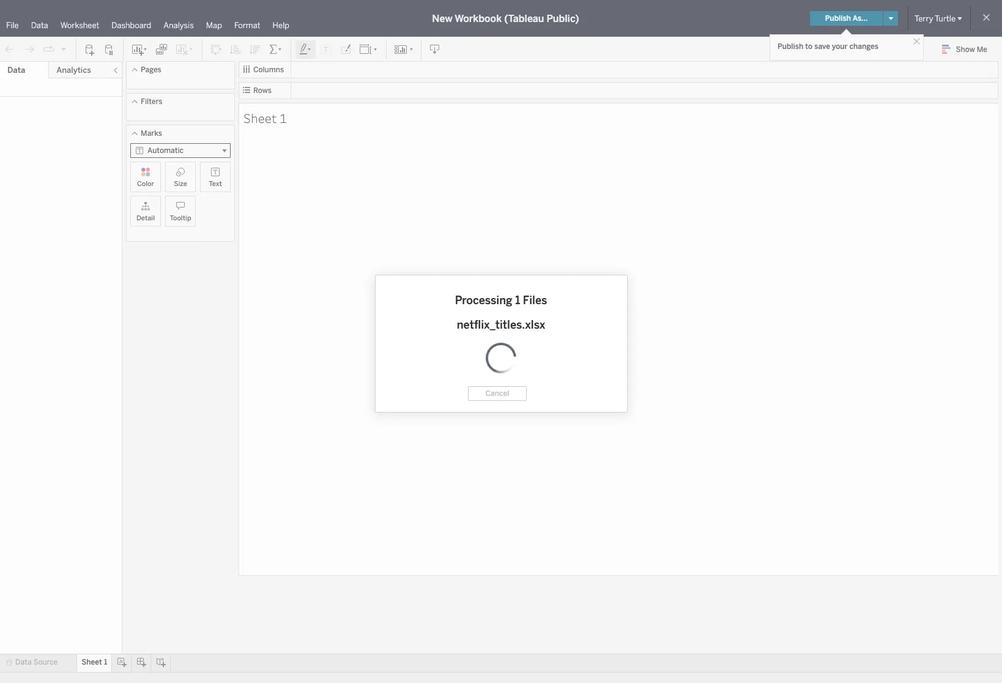 Task type: vqa. For each thing, say whether or not it's contained in the screenshot.
Chimdi Nwosu link
no



Task type: locate. For each thing, give the bounding box(es) containing it.
1 down columns on the top left of page
[[280, 109, 287, 126]]

data
[[31, 21, 48, 30], [7, 65, 25, 75], [15, 658, 32, 666]]

new workbook (tableau public)
[[432, 13, 579, 24]]

1
[[280, 109, 287, 126], [515, 293, 520, 307], [104, 658, 107, 666]]

fit image
[[359, 43, 379, 55]]

0 vertical spatial publish
[[825, 14, 851, 23]]

processing
[[455, 293, 513, 307]]

sheet
[[244, 109, 277, 126], [82, 658, 102, 666]]

1 horizontal spatial publish
[[825, 14, 851, 23]]

replay animation image
[[60, 45, 67, 52]]

0 vertical spatial sheet 1
[[244, 109, 287, 126]]

publish
[[825, 14, 851, 23], [778, 42, 804, 51]]

processing 1 files
[[455, 293, 547, 307]]

1 right source
[[104, 658, 107, 666]]

collapse image
[[112, 67, 119, 74]]

1 vertical spatial sheet 1
[[82, 658, 107, 666]]

turtle
[[935, 14, 956, 23]]

data up replay animation image
[[31, 21, 48, 30]]

swap rows and columns image
[[210, 43, 222, 55]]

publish for publish to save your changes
[[778, 42, 804, 51]]

0 horizontal spatial sheet 1
[[82, 658, 107, 666]]

show labels image
[[320, 43, 332, 55]]

sheet down rows
[[244, 109, 277, 126]]

new
[[432, 13, 453, 24]]

sheet right source
[[82, 658, 102, 666]]

netflix_titles.xlsx
[[457, 318, 545, 331]]

pause auto updates image
[[103, 43, 116, 55]]

1 left files
[[515, 293, 520, 307]]

publish left to
[[778, 42, 804, 51]]

pages
[[141, 65, 161, 74]]

0 horizontal spatial publish
[[778, 42, 804, 51]]

publish as... button
[[810, 11, 883, 26]]

1 vertical spatial publish
[[778, 42, 804, 51]]

1 horizontal spatial 1
[[280, 109, 287, 126]]

sheet 1
[[244, 109, 287, 126], [82, 658, 107, 666]]

as...
[[853, 14, 868, 23]]

publish inside button
[[825, 14, 851, 23]]

0 vertical spatial sheet
[[244, 109, 277, 126]]

size
[[174, 180, 187, 188]]

1 horizontal spatial sheet
[[244, 109, 277, 126]]

1 horizontal spatial sheet 1
[[244, 109, 287, 126]]

1 vertical spatial 1
[[515, 293, 520, 307]]

sheet 1 down rows
[[244, 109, 287, 126]]

0 vertical spatial 1
[[280, 109, 287, 126]]

1 vertical spatial sheet
[[82, 658, 102, 666]]

files
[[523, 293, 547, 307]]

file
[[6, 21, 19, 30]]

2 vertical spatial 1
[[104, 658, 107, 666]]

sheet 1 right source
[[82, 658, 107, 666]]

data left source
[[15, 658, 32, 666]]

data down undo image
[[7, 65, 25, 75]]

terry
[[915, 14, 934, 23]]

sort ascending image
[[230, 43, 242, 55]]

2 horizontal spatial 1
[[515, 293, 520, 307]]

publish left the as...
[[825, 14, 851, 23]]

0 horizontal spatial sheet
[[82, 658, 102, 666]]

publish for publish as...
[[825, 14, 851, 23]]

data source
[[15, 658, 58, 666]]

duplicate image
[[155, 43, 168, 55]]

workbook
[[455, 13, 502, 24]]

worksheet
[[60, 21, 99, 30]]



Task type: describe. For each thing, give the bounding box(es) containing it.
2 vertical spatial data
[[15, 658, 32, 666]]

public)
[[547, 13, 579, 24]]

cancel button
[[468, 386, 527, 401]]

format
[[234, 21, 260, 30]]

0 vertical spatial data
[[31, 21, 48, 30]]

(tableau
[[504, 13, 544, 24]]

filters
[[141, 97, 162, 106]]

marks
[[141, 129, 162, 138]]

publish to save your changes
[[778, 42, 879, 51]]

help
[[273, 21, 290, 30]]

source
[[33, 658, 58, 666]]

new worksheet image
[[131, 43, 148, 55]]

replay animation image
[[43, 43, 55, 55]]

to
[[806, 42, 813, 51]]

detail
[[136, 214, 155, 222]]

show
[[956, 45, 975, 54]]

0 horizontal spatial 1
[[104, 658, 107, 666]]

publish as...
[[825, 14, 868, 23]]

sort descending image
[[249, 43, 261, 55]]

terry turtle
[[915, 14, 956, 23]]

redo image
[[23, 43, 35, 55]]

columns
[[253, 65, 284, 74]]

clear sheet image
[[175, 43, 195, 55]]

cancel
[[486, 389, 510, 398]]

save
[[815, 42, 830, 51]]

show me
[[956, 45, 988, 54]]

show/hide cards image
[[394, 43, 414, 55]]

text
[[209, 180, 222, 188]]

me
[[977, 45, 988, 54]]

map
[[206, 21, 222, 30]]

format workbook image
[[340, 43, 352, 55]]

show me button
[[937, 40, 999, 59]]

your
[[832, 42, 848, 51]]

download image
[[429, 43, 441, 55]]

1 vertical spatial data
[[7, 65, 25, 75]]

undo image
[[4, 43, 16, 55]]

color
[[137, 180, 154, 188]]

analytics
[[57, 65, 91, 75]]

close image
[[911, 35, 923, 47]]

dashboard
[[112, 21, 151, 30]]

changes
[[850, 42, 879, 51]]

highlight image
[[299, 43, 313, 55]]

new data source image
[[84, 43, 96, 55]]

wait indicator image
[[480, 336, 523, 379]]

tooltip
[[170, 214, 191, 222]]

analysis
[[164, 21, 194, 30]]

totals image
[[269, 43, 283, 55]]

rows
[[253, 86, 272, 95]]



